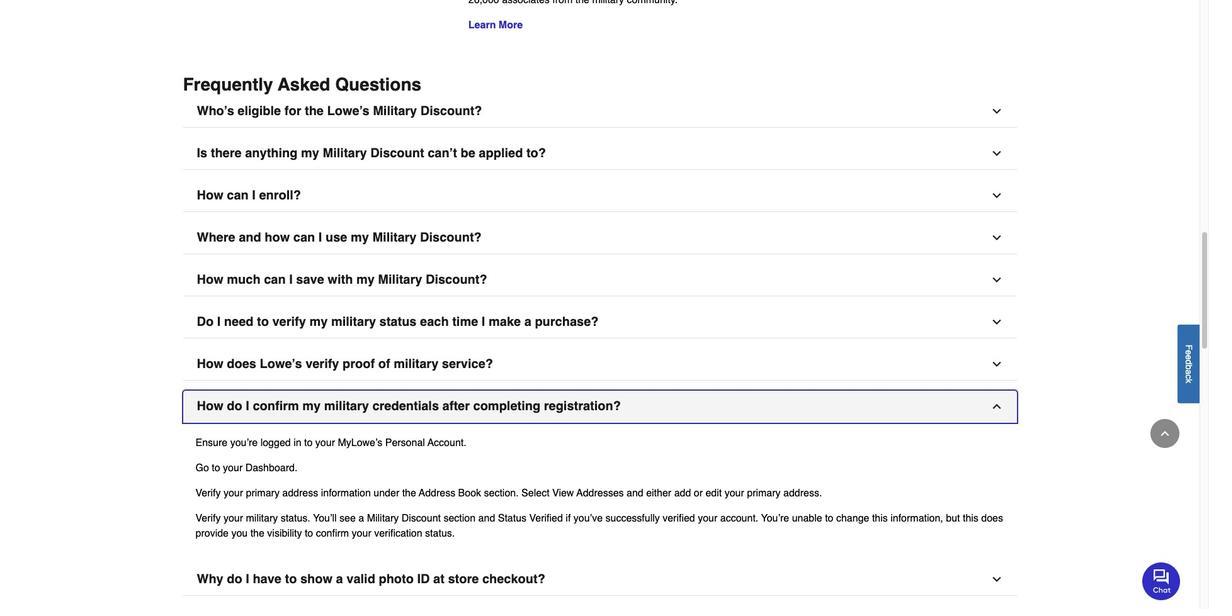 Task type: vqa. For each thing, say whether or not it's contained in the screenshot.
Stainless within the Non-Threaded 48- In Black Stainless Steel Indoor/Outdoor Angle Mount Capable Ceiling Fan Downrod Add To Cart
no



Task type: locate. For each thing, give the bounding box(es) containing it.
how for how can i enroll?
[[197, 188, 223, 203]]

to right need
[[257, 315, 269, 329]]

b
[[1184, 365, 1194, 370]]

0 horizontal spatial chevron up image
[[990, 400, 1003, 413]]

1 horizontal spatial and
[[478, 513, 495, 525]]

2 e from the top
[[1184, 355, 1194, 360]]

1 vertical spatial can
[[293, 230, 315, 245]]

unable
[[792, 513, 822, 525]]

0 vertical spatial chevron up image
[[990, 400, 1003, 413]]

1 vertical spatial the
[[402, 488, 416, 499]]

i left save
[[289, 273, 293, 287]]

2 chevron down image from the top
[[990, 232, 1003, 244]]

ensure
[[196, 438, 228, 449]]

chevron up image inside how do i confirm my military credentials after completing registration? 'button'
[[990, 400, 1003, 413]]

the right 'for'
[[305, 104, 324, 118]]

chevron down image
[[990, 189, 1003, 202], [990, 232, 1003, 244], [990, 274, 1003, 286], [990, 316, 1003, 329], [990, 358, 1003, 371], [990, 574, 1003, 586]]

mylowe's
[[338, 438, 382, 449]]

address
[[282, 488, 318, 499]]

how does lowe's verify proof of military service? button
[[183, 349, 1017, 381]]

questions
[[335, 74, 421, 94]]

is
[[197, 146, 207, 161]]

confirm down you'll at the bottom left of the page
[[316, 528, 349, 540]]

1 verify from the top
[[196, 488, 221, 499]]

my right anything
[[301, 146, 319, 161]]

of
[[378, 357, 390, 372]]

where and how can i use my military discount?
[[197, 230, 482, 245]]

who's
[[197, 104, 234, 118]]

military up status at the left bottom of page
[[378, 273, 422, 287]]

chevron down image for how does lowe's verify proof of military service?
[[990, 358, 1003, 371]]

id
[[417, 572, 430, 587]]

military inside where and how can i use my military discount? button
[[373, 230, 417, 245]]

confirm inside 'button'
[[253, 399, 299, 414]]

1 horizontal spatial does
[[981, 513, 1003, 525]]

military down the who's eligible for the lowe's military discount?
[[323, 146, 367, 161]]

0 vertical spatial do
[[227, 399, 242, 414]]

a up k
[[1184, 370, 1194, 375]]

c
[[1184, 375, 1194, 379]]

verify inside the verify your military status. you'll see a military discount section and status verified if you've successfully verified your account. you're unable to change this information, but this does provide you the visibility to confirm your verification status.
[[196, 513, 221, 525]]

1 vertical spatial verify
[[306, 357, 339, 372]]

address
[[419, 488, 455, 499]]

chevron down image inside do i need to verify my military status each time i make a purchase? button
[[990, 316, 1003, 329]]

and left how
[[239, 230, 261, 245]]

and left either
[[627, 488, 644, 499]]

0 horizontal spatial the
[[250, 528, 264, 540]]

status. down section
[[425, 528, 455, 540]]

personal
[[385, 438, 425, 449]]

can left the enroll?
[[227, 188, 249, 203]]

how down do
[[197, 357, 223, 372]]

4 chevron down image from the top
[[990, 316, 1003, 329]]

1 vertical spatial chevron up image
[[1159, 428, 1172, 440]]

chevron down image inside the how can i enroll? button
[[990, 189, 1003, 202]]

military inside how much can i save with my military discount? button
[[378, 273, 422, 287]]

do
[[227, 399, 242, 414], [227, 572, 242, 587]]

does right but
[[981, 513, 1003, 525]]

discount
[[370, 146, 424, 161], [402, 513, 441, 525]]

e up d
[[1184, 350, 1194, 355]]

0 vertical spatial lowe's
[[327, 104, 369, 118]]

more
[[499, 19, 523, 31]]

and left status
[[478, 513, 495, 525]]

2 verify from the top
[[196, 513, 221, 525]]

chevron up image
[[990, 400, 1003, 413], [1159, 428, 1172, 440]]

chevron down image
[[990, 105, 1003, 118], [990, 147, 1003, 160]]

e
[[1184, 350, 1194, 355], [1184, 355, 1194, 360]]

1 horizontal spatial confirm
[[316, 528, 349, 540]]

1 e from the top
[[1184, 350, 1194, 355]]

asked
[[278, 74, 330, 94]]

confirm up logged
[[253, 399, 299, 414]]

0 horizontal spatial and
[[239, 230, 261, 245]]

primary down dashboard.
[[246, 488, 280, 499]]

you'll
[[313, 513, 337, 525]]

do up you're
[[227, 399, 242, 414]]

primary up you're
[[747, 488, 781, 499]]

how for how do i confirm my military credentials after completing registration?
[[197, 399, 223, 414]]

0 vertical spatial verify
[[272, 315, 306, 329]]

0 vertical spatial status.
[[281, 513, 310, 525]]

discount inside button
[[370, 146, 424, 161]]

0 vertical spatial the
[[305, 104, 324, 118]]

verify down save
[[272, 315, 306, 329]]

military up verification
[[367, 513, 399, 525]]

do inside 'button'
[[227, 399, 242, 414]]

1 vertical spatial verify
[[196, 513, 221, 525]]

military up 'proof'
[[331, 315, 376, 329]]

a
[[524, 315, 531, 329], [1184, 370, 1194, 375], [359, 513, 364, 525], [336, 572, 343, 587]]

verify
[[272, 315, 306, 329], [306, 357, 339, 372]]

discount left can't in the top left of the page
[[370, 146, 424, 161]]

or
[[694, 488, 703, 499]]

chevron down image inside the 'who's eligible for the lowe's military discount?' button
[[990, 105, 1003, 118]]

1 chevron down image from the top
[[990, 189, 1003, 202]]

your down edit
[[698, 513, 718, 525]]

1 primary from the left
[[246, 488, 280, 499]]

chevron down image for is there anything my military discount can't be applied to?
[[990, 147, 1003, 160]]

0 vertical spatial does
[[227, 357, 256, 372]]

a right see
[[359, 513, 364, 525]]

how inside 'button'
[[197, 399, 223, 414]]

1 vertical spatial discount?
[[420, 230, 482, 245]]

chevron down image inside is there anything my military discount can't be applied to? button
[[990, 147, 1003, 160]]

lowe's
[[327, 104, 369, 118], [260, 357, 302, 372]]

0 horizontal spatial lowe's
[[260, 357, 302, 372]]

the
[[305, 104, 324, 118], [402, 488, 416, 499], [250, 528, 264, 540]]

time
[[452, 315, 478, 329]]

f e e d b a c k
[[1184, 345, 1194, 383]]

0 horizontal spatial status.
[[281, 513, 310, 525]]

your right edit
[[725, 488, 744, 499]]

chevron down image inside where and how can i use my military discount? button
[[990, 232, 1003, 244]]

verify your military status. you'll see a military discount section and status verified if you've successfully verified your account. you're unable to change this information, but this does provide you the visibility to confirm your verification status.
[[196, 513, 1003, 540]]

my inside 'button'
[[302, 399, 321, 414]]

do inside button
[[227, 572, 242, 587]]

to?
[[527, 146, 546, 161]]

0 vertical spatial can
[[227, 188, 249, 203]]

select
[[522, 488, 550, 499]]

0 vertical spatial confirm
[[253, 399, 299, 414]]

military
[[373, 104, 417, 118], [323, 146, 367, 161], [373, 230, 417, 245], [378, 273, 422, 287], [367, 513, 399, 525]]

verify down 'go'
[[196, 488, 221, 499]]

your up you on the left of the page
[[224, 513, 243, 525]]

enroll?
[[259, 188, 301, 203]]

military inside the verify your military status. you'll see a military discount section and status verified if you've successfully verified your account. you're unable to change this information, but this does provide you the visibility to confirm your verification status.
[[367, 513, 399, 525]]

1 horizontal spatial chevron up image
[[1159, 428, 1172, 440]]

chevron down image inside why do i have to show a valid photo id at store checkout? button
[[990, 574, 1003, 586]]

purchase?
[[535, 315, 599, 329]]

my up ensure you're logged in to your mylowe's personal account.
[[302, 399, 321, 414]]

this right but
[[963, 513, 979, 525]]

service?
[[442, 357, 493, 372]]

have
[[253, 572, 282, 587]]

verify for verify your military status. you'll see a military discount section and status verified if you've successfully verified your account. you're unable to change this information, but this does provide you the visibility to confirm your verification status.
[[196, 513, 221, 525]]

each
[[420, 315, 449, 329]]

at
[[433, 572, 445, 587]]

1 horizontal spatial this
[[963, 513, 979, 525]]

2 how from the top
[[197, 273, 223, 287]]

chevron down image inside how much can i save with my military discount? button
[[990, 274, 1003, 286]]

0 vertical spatial and
[[239, 230, 261, 245]]

account.
[[720, 513, 758, 525]]

how do i confirm my military credentials after completing registration? button
[[183, 391, 1017, 423]]

military inside the verify your military status. you'll see a military discount section and status verified if you've successfully verified your account. you're unable to change this information, but this does provide you the visibility to confirm your verification status.
[[246, 513, 278, 525]]

1 horizontal spatial lowe's
[[327, 104, 369, 118]]

status. up "visibility"
[[281, 513, 310, 525]]

military up mylowe's
[[324, 399, 369, 414]]

this right change
[[872, 513, 888, 525]]

the right under
[[402, 488, 416, 499]]

proof
[[343, 357, 375, 372]]

6 chevron down image from the top
[[990, 574, 1003, 586]]

can right how
[[293, 230, 315, 245]]

0 horizontal spatial confirm
[[253, 399, 299, 414]]

lowe's inside the 'who's eligible for the lowe's military discount?' button
[[327, 104, 369, 118]]

your down see
[[352, 528, 371, 540]]

you're
[[230, 438, 258, 449]]

2 do from the top
[[227, 572, 242, 587]]

3 chevron down image from the top
[[990, 274, 1003, 286]]

1 do from the top
[[227, 399, 242, 414]]

2 vertical spatial discount?
[[426, 273, 487, 287]]

1 vertical spatial status.
[[425, 528, 455, 540]]

i right time
[[482, 315, 485, 329]]

can right "much"
[[264, 273, 286, 287]]

3 how from the top
[[197, 357, 223, 372]]

my
[[301, 146, 319, 161], [351, 230, 369, 245], [356, 273, 375, 287], [310, 315, 328, 329], [302, 399, 321, 414]]

verify left 'proof'
[[306, 357, 339, 372]]

save
[[296, 273, 324, 287]]

military for with
[[378, 273, 422, 287]]

1 vertical spatial discount
[[402, 513, 441, 525]]

chevron down image for who's eligible for the lowe's military discount?
[[990, 105, 1003, 118]]

1 chevron down image from the top
[[990, 105, 1003, 118]]

1 vertical spatial do
[[227, 572, 242, 587]]

addresses
[[577, 488, 624, 499]]

1 horizontal spatial can
[[264, 273, 286, 287]]

military up you on the left of the page
[[246, 513, 278, 525]]

and inside where and how can i use my military discount? button
[[239, 230, 261, 245]]

2 horizontal spatial and
[[627, 488, 644, 499]]

0 horizontal spatial does
[[227, 357, 256, 372]]

status
[[498, 513, 527, 525]]

0 horizontal spatial primary
[[246, 488, 280, 499]]

anything
[[245, 146, 298, 161]]

2 horizontal spatial can
[[293, 230, 315, 245]]

discount inside the verify your military status. you'll see a military discount section and status verified if you've successfully verified your account. you're unable to change this information, but this does provide you the visibility to confirm your verification status.
[[402, 513, 441, 525]]

military down 'questions'
[[373, 104, 417, 118]]

0 vertical spatial verify
[[196, 488, 221, 499]]

1 vertical spatial chevron down image
[[990, 147, 1003, 160]]

how for how much can i save with my military discount?
[[197, 273, 223, 287]]

the right you on the left of the page
[[250, 528, 264, 540]]

a right make
[[524, 315, 531, 329]]

discount? for where and how can i use my military discount?
[[420, 230, 482, 245]]

chevron down image for how can i enroll?
[[990, 189, 1003, 202]]

i
[[252, 188, 256, 203], [319, 230, 322, 245], [289, 273, 293, 287], [217, 315, 221, 329], [482, 315, 485, 329], [246, 399, 249, 414], [246, 572, 249, 587]]

book
[[458, 488, 481, 499]]

1 how from the top
[[197, 188, 223, 203]]

military inside 'button'
[[324, 399, 369, 414]]

1 vertical spatial lowe's
[[260, 357, 302, 372]]

1 horizontal spatial primary
[[747, 488, 781, 499]]

can't
[[428, 146, 457, 161]]

1 vertical spatial confirm
[[316, 528, 349, 540]]

5 chevron down image from the top
[[990, 358, 1003, 371]]

0 vertical spatial chevron down image
[[990, 105, 1003, 118]]

the inside the verify your military status. you'll see a military discount section and status verified if you've successfully verified your account. you're unable to change this information, but this does provide you the visibility to confirm your verification status.
[[250, 528, 264, 540]]

ensure you're logged in to your mylowe's personal account.
[[196, 438, 467, 449]]

learn more link
[[468, 19, 523, 31]]

a left valid
[[336, 572, 343, 587]]

do right why
[[227, 572, 242, 587]]

verification
[[374, 528, 422, 540]]

2 this from the left
[[963, 513, 979, 525]]

2 vertical spatial the
[[250, 528, 264, 540]]

how
[[197, 188, 223, 203], [197, 273, 223, 287], [197, 357, 223, 372], [197, 399, 223, 414]]

discount up verification
[[402, 513, 441, 525]]

2 chevron down image from the top
[[990, 147, 1003, 160]]

2 vertical spatial and
[[478, 513, 495, 525]]

chevron down image for why do i have to show a valid photo id at store checkout?
[[990, 574, 1003, 586]]

1 vertical spatial does
[[981, 513, 1003, 525]]

1 horizontal spatial the
[[305, 104, 324, 118]]

do for why
[[227, 572, 242, 587]]

how up the where
[[197, 188, 223, 203]]

0 vertical spatial discount
[[370, 146, 424, 161]]

to right 'go'
[[212, 463, 220, 474]]

i up you're
[[246, 399, 249, 414]]

0 horizontal spatial this
[[872, 513, 888, 525]]

how does lowe's verify proof of military service?
[[197, 357, 493, 372]]

2 horizontal spatial the
[[402, 488, 416, 499]]

e up b
[[1184, 355, 1194, 360]]

to right have
[[285, 572, 297, 587]]

chevron down image inside how does lowe's verify proof of military service? button
[[990, 358, 1003, 371]]

4 how from the top
[[197, 399, 223, 414]]

2 primary from the left
[[747, 488, 781, 499]]

verified
[[663, 513, 695, 525]]

confirm
[[253, 399, 299, 414], [316, 528, 349, 540]]

how left "much"
[[197, 273, 223, 287]]

verify
[[196, 488, 221, 499], [196, 513, 221, 525]]

does down need
[[227, 357, 256, 372]]

how up ensure
[[197, 399, 223, 414]]

either
[[646, 488, 672, 499]]

military right use
[[373, 230, 417, 245]]

verify up provide
[[196, 513, 221, 525]]

information,
[[891, 513, 943, 525]]

0 vertical spatial discount?
[[421, 104, 482, 118]]

learn more
[[468, 19, 523, 31]]

checkout?
[[482, 572, 545, 587]]

this
[[872, 513, 888, 525], [963, 513, 979, 525]]

d
[[1184, 360, 1194, 365]]



Task type: describe. For each thing, give the bounding box(es) containing it.
where
[[197, 230, 235, 245]]

chevron down image for do i need to verify my military status each time i make a purchase?
[[990, 316, 1003, 329]]

how do i confirm my military credentials after completing registration?
[[197, 399, 621, 414]]

be
[[461, 146, 475, 161]]

frequently asked questions
[[183, 74, 421, 94]]

how
[[265, 230, 290, 245]]

chevron down image for how much can i save with my military discount?
[[990, 274, 1003, 286]]

store
[[448, 572, 479, 587]]

need
[[224, 315, 254, 329]]

see
[[340, 513, 356, 525]]

do i need to verify my military status each time i make a purchase?
[[197, 315, 599, 329]]

in
[[294, 438, 301, 449]]

do i need to verify my military status each time i make a purchase? button
[[183, 307, 1017, 339]]

lowe's inside how does lowe's verify proof of military service? button
[[260, 357, 302, 372]]

view
[[552, 488, 574, 499]]

address.
[[784, 488, 822, 499]]

registration?
[[544, 399, 621, 414]]

logged
[[261, 438, 291, 449]]

verify for verify your primary address information under the address book section. select view addresses and either add or edit your primary address.
[[196, 488, 221, 499]]

make
[[489, 315, 521, 329]]

does inside button
[[227, 357, 256, 372]]

to right unable
[[825, 513, 834, 525]]

learn
[[468, 19, 496, 31]]

where and how can i use my military discount? button
[[183, 222, 1017, 254]]

for
[[285, 104, 301, 118]]

is there anything my military discount can't be applied to?
[[197, 146, 546, 161]]

verified
[[529, 513, 563, 525]]

valid
[[347, 572, 375, 587]]

and inside the verify your military status. you'll see a military discount section and status verified if you've successfully verified your account. you're unable to change this information, but this does provide you the visibility to confirm your verification status.
[[478, 513, 495, 525]]

i right do
[[217, 315, 221, 329]]

f e e d b a c k button
[[1178, 325, 1200, 403]]

you
[[231, 528, 248, 540]]

0 horizontal spatial can
[[227, 188, 249, 203]]

credentials
[[373, 399, 439, 414]]

your down go to your dashboard.
[[224, 488, 243, 499]]

f
[[1184, 345, 1194, 350]]

k
[[1184, 379, 1194, 383]]

verify your primary address information under the address book section. select view addresses and either add or edit your primary address.
[[196, 488, 822, 499]]

go to your dashboard.
[[196, 463, 298, 474]]

i left have
[[246, 572, 249, 587]]

dashboard.
[[245, 463, 298, 474]]

military for see
[[367, 513, 399, 525]]

a inside the verify your military status. you'll see a military discount section and status verified if you've successfully verified your account. you're unable to change this information, but this does provide you the visibility to confirm your verification status.
[[359, 513, 364, 525]]

the inside button
[[305, 104, 324, 118]]

visibility
[[267, 528, 302, 540]]

does inside the verify your military status. you'll see a military discount section and status verified if you've successfully verified your account. you're unable to change this information, but this does provide you the visibility to confirm your verification status.
[[981, 513, 1003, 525]]

do
[[197, 315, 214, 329]]

chat invite button image
[[1143, 562, 1181, 601]]

show
[[300, 572, 333, 587]]

chevron up image inside scroll to top element
[[1159, 428, 1172, 440]]

much
[[227, 273, 261, 287]]

eligible
[[238, 104, 281, 118]]

how much can i save with my military discount?
[[197, 273, 487, 287]]

to down you'll at the bottom left of the page
[[305, 528, 313, 540]]

account.
[[428, 438, 467, 449]]

who's eligible for the lowe's military discount? button
[[183, 96, 1017, 128]]

1 horizontal spatial status.
[[425, 528, 455, 540]]

completing
[[473, 399, 541, 414]]

provide
[[196, 528, 229, 540]]

military for use
[[373, 230, 417, 245]]

with
[[328, 273, 353, 287]]

1 this from the left
[[872, 513, 888, 525]]

after
[[443, 399, 470, 414]]

how for how does lowe's verify proof of military service?
[[197, 357, 223, 372]]

military inside the 'who's eligible for the lowe's military discount?' button
[[373, 104, 417, 118]]

why do i have to show a valid photo id at store checkout?
[[197, 572, 545, 587]]

1 vertical spatial and
[[627, 488, 644, 499]]

a inside 'button'
[[1184, 370, 1194, 375]]

but
[[946, 513, 960, 525]]

how can i enroll? button
[[183, 180, 1017, 212]]

applied
[[479, 146, 523, 161]]

edit
[[706, 488, 722, 499]]

my right use
[[351, 230, 369, 245]]

there
[[211, 146, 242, 161]]

photo
[[379, 572, 414, 587]]

section
[[444, 513, 476, 525]]

why do i have to show a valid photo id at store checkout? button
[[183, 564, 1017, 596]]

i left the enroll?
[[252, 188, 256, 203]]

discount? for how much can i save with my military discount?
[[426, 273, 487, 287]]

chevron down image for where and how can i use my military discount?
[[990, 232, 1003, 244]]

military right of
[[394, 357, 439, 372]]

why
[[197, 572, 223, 587]]

status
[[380, 315, 417, 329]]

i inside 'button'
[[246, 399, 249, 414]]

how can i enroll?
[[197, 188, 301, 203]]

my right "with"
[[356, 273, 375, 287]]

how much can i save with my military discount? button
[[183, 264, 1017, 297]]

who's eligible for the lowe's military discount?
[[197, 104, 482, 118]]

confirm inside the verify your military status. you'll see a military discount section and status verified if you've successfully verified your account. you're unable to change this information, but this does provide you the visibility to confirm your verification status.
[[316, 528, 349, 540]]

information
[[321, 488, 371, 499]]

military inside is there anything my military discount can't be applied to? button
[[323, 146, 367, 161]]

your right in
[[315, 438, 335, 449]]

my down save
[[310, 315, 328, 329]]

to right in
[[304, 438, 313, 449]]

section.
[[484, 488, 519, 499]]

2 vertical spatial can
[[264, 273, 286, 287]]

you've
[[574, 513, 603, 525]]

scroll to top element
[[1151, 419, 1180, 448]]

under
[[374, 488, 399, 499]]

your down you're
[[223, 463, 243, 474]]

successfully
[[606, 513, 660, 525]]

add
[[674, 488, 691, 499]]

i left use
[[319, 230, 322, 245]]

do for how
[[227, 399, 242, 414]]



